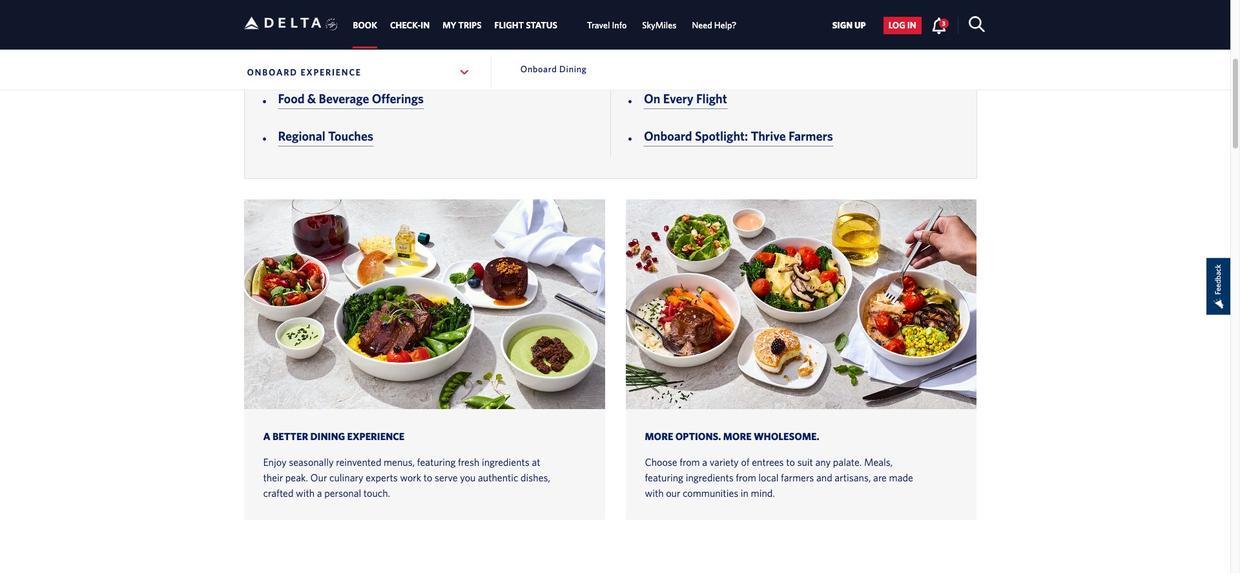 Task type: describe. For each thing, give the bounding box(es) containing it.
skymiles
[[642, 20, 676, 31]]

experts
[[366, 472, 398, 484]]

1 more from the left
[[645, 431, 673, 442]]

peak. our
[[285, 472, 327, 484]]

0 horizontal spatial from
[[680, 457, 700, 468]]

touches
[[328, 128, 373, 143]]

log in
[[889, 20, 916, 31]]

my
[[443, 20, 456, 31]]

thrive
[[751, 128, 786, 143]]

trips
[[458, 20, 482, 31]]

check-
[[390, 20, 421, 31]]

a inside choose from a variety of entrees to suit any palate. meals, featuring ingredients from local farmers and artisans, are made with our communities in mind.
[[702, 457, 707, 468]]

flight status link
[[494, 14, 557, 37]]

food
[[278, 91, 305, 106]]

flight status
[[494, 20, 557, 31]]

onboard spotlight: thrive farmers
[[644, 128, 833, 143]]

at
[[532, 457, 540, 468]]

a inside 'enjoy seasonally reinvented menus, featuring fresh ingredients at their peak. our culinary experts work to serve you authentic dishes, crafted with a personal touch.'
[[317, 488, 322, 499]]

dishes,
[[521, 472, 550, 484]]

tab list containing book
[[346, 0, 744, 49]]

authentic
[[478, 472, 518, 484]]

3
[[942, 19, 945, 27]]

featuring inside 'enjoy seasonally reinvented menus, featuring fresh ingredients at their peak. our culinary experts work to serve you authentic dishes, crafted with a personal touch.'
[[417, 457, 456, 468]]

work
[[400, 472, 421, 484]]

&
[[307, 91, 316, 106]]

sign up
[[832, 20, 866, 31]]

travel info link
[[587, 14, 627, 37]]

local
[[758, 472, 779, 484]]

onboard for onboard experience
[[247, 67, 298, 78]]

every
[[663, 91, 693, 106]]

more options. more wholesome.
[[645, 431, 819, 442]]

log in button
[[883, 17, 921, 34]]

of
[[741, 457, 750, 468]]

up
[[854, 20, 866, 31]]

choose
[[645, 457, 677, 468]]

meals,
[[864, 457, 893, 468]]

onboard for onboard dining
[[520, 64, 557, 74]]

book
[[353, 20, 377, 31]]

check-in
[[390, 20, 430, 31]]

beverage
[[319, 91, 369, 106]]

featuring inside choose from a variety of entrees to suit any palate. meals, featuring ingredients from local farmers and artisans, are made with our communities in mind.
[[645, 472, 683, 484]]

options.
[[675, 431, 721, 442]]

menus,
[[384, 457, 415, 468]]

on
[[644, 91, 660, 106]]

culinary
[[329, 472, 363, 484]]

on every flight link
[[644, 91, 727, 109]]

enjoy
[[263, 457, 286, 468]]

status
[[526, 20, 557, 31]]

1 vertical spatial from
[[736, 472, 756, 484]]

spotlight:
[[695, 128, 748, 143]]

check-in link
[[390, 14, 430, 37]]

0 vertical spatial dining
[[559, 64, 587, 74]]

you
[[460, 472, 476, 484]]

need help? link
[[692, 14, 737, 37]]

their
[[263, 472, 283, 484]]

to inside choose from a variety of entrees to suit any palate. meals, featuring ingredients from local farmers and artisans, are made with our communities in mind.
[[786, 457, 795, 468]]

entrees
[[752, 457, 784, 468]]

food & beverage offerings link
[[278, 91, 424, 109]]

made
[[889, 472, 913, 484]]

2 more from the left
[[723, 431, 752, 442]]

crafted
[[263, 488, 294, 499]]

onboard experience button
[[244, 56, 473, 88]]

and
[[816, 472, 832, 484]]

palate.
[[833, 457, 862, 468]]

are
[[873, 472, 887, 484]]

mind.
[[751, 488, 775, 499]]



Task type: vqa. For each thing, say whether or not it's contained in the screenshot.
A Better Dining Experience
yes



Task type: locate. For each thing, give the bounding box(es) containing it.
1 vertical spatial experience
[[347, 431, 404, 442]]

my trips
[[443, 20, 482, 31]]

onboard inside onboard experience dropdown button
[[247, 67, 298, 78]]

in inside choose from a variety of entrees to suit any palate. meals, featuring ingredients from local farmers and artisans, are made with our communities in mind.
[[741, 488, 749, 499]]

experience up reinvented at the left bottom of page
[[347, 431, 404, 442]]

onboard for onboard spotlight: thrive farmers
[[644, 128, 692, 143]]

1 horizontal spatial from
[[736, 472, 756, 484]]

better
[[272, 431, 308, 442]]

with left our
[[645, 488, 664, 499]]

1 horizontal spatial in
[[907, 20, 916, 31]]

1 vertical spatial dining
[[310, 431, 345, 442]]

to right work
[[424, 472, 432, 484]]

regional
[[278, 128, 325, 143]]

onboard down every
[[644, 128, 692, 143]]

3 link
[[931, 17, 949, 34]]

ingredients inside 'enjoy seasonally reinvented menus, featuring fresh ingredients at their peak. our culinary experts work to serve you authentic dishes, crafted with a personal touch.'
[[482, 457, 530, 468]]

variety
[[710, 457, 739, 468]]

touch.
[[363, 488, 390, 499]]

experience inside dropdown button
[[301, 67, 362, 78]]

onboard up food
[[247, 67, 298, 78]]

1 horizontal spatial with
[[645, 488, 664, 499]]

0 horizontal spatial to
[[424, 472, 432, 484]]

communities
[[683, 488, 738, 499]]

featuring up serve
[[417, 457, 456, 468]]

onboard spotlight: thrive farmers link
[[644, 128, 833, 146]]

need
[[692, 20, 712, 31]]

ingredients up authentic
[[482, 457, 530, 468]]

regional touches
[[278, 128, 373, 143]]

1 vertical spatial a
[[317, 488, 322, 499]]

0 horizontal spatial featuring
[[417, 457, 456, 468]]

1 horizontal spatial onboard
[[520, 64, 557, 74]]

onboard experience
[[247, 67, 362, 78]]

0 horizontal spatial onboard
[[247, 67, 298, 78]]

from
[[680, 457, 700, 468], [736, 472, 756, 484]]

1 horizontal spatial featuring
[[645, 472, 683, 484]]

0 horizontal spatial more
[[645, 431, 673, 442]]

more
[[645, 431, 673, 442], [723, 431, 752, 442]]

0 vertical spatial a
[[702, 457, 707, 468]]

sign
[[832, 20, 853, 31]]

with
[[296, 488, 315, 499], [645, 488, 664, 499]]

wholesome.
[[754, 431, 819, 442]]

to inside 'enjoy seasonally reinvented menus, featuring fresh ingredients at their peak. our culinary experts work to serve you authentic dishes, crafted with a personal touch.'
[[424, 472, 432, 484]]

book link
[[353, 14, 377, 37]]

to left suit
[[786, 457, 795, 468]]

from down of
[[736, 472, 756, 484]]

travel
[[587, 20, 610, 31]]

1 vertical spatial featuring
[[645, 472, 683, 484]]

food & beverage offerings
[[278, 91, 424, 106]]

more up of
[[723, 431, 752, 442]]

serve
[[435, 472, 458, 484]]

a left variety
[[702, 457, 707, 468]]

with down peak. our
[[296, 488, 315, 499]]

seasonally
[[289, 457, 334, 468]]

flight
[[494, 20, 524, 31]]

fresh
[[458, 457, 479, 468]]

a better dining experience
[[263, 431, 404, 442]]

delta air lines image
[[244, 3, 321, 43]]

2 horizontal spatial onboard
[[644, 128, 692, 143]]

skymiles link
[[642, 14, 676, 37]]

dining
[[559, 64, 587, 74], [310, 431, 345, 442]]

tab list
[[346, 0, 744, 49]]

2 with from the left
[[645, 488, 664, 499]]

our
[[666, 488, 680, 499]]

skyteam image
[[325, 4, 338, 45]]

regional touches link
[[278, 128, 373, 146]]

in
[[421, 20, 430, 31]]

a
[[263, 431, 270, 442]]

1 horizontal spatial dining
[[559, 64, 587, 74]]

0 horizontal spatial ingredients
[[482, 457, 530, 468]]

0 horizontal spatial dining
[[310, 431, 345, 442]]

in right log
[[907, 20, 916, 31]]

to
[[786, 457, 795, 468], [424, 472, 432, 484]]

1 horizontal spatial to
[[786, 457, 795, 468]]

1 vertical spatial ingredients
[[686, 472, 734, 484]]

onboard dining
[[520, 64, 587, 74]]

featuring down choose
[[645, 472, 683, 484]]

help?
[[714, 20, 737, 31]]

experience
[[301, 67, 362, 78], [347, 431, 404, 442]]

onboard
[[520, 64, 557, 74], [247, 67, 298, 78], [644, 128, 692, 143]]

need help?
[[692, 20, 737, 31]]

onboard down status
[[520, 64, 557, 74]]

1 horizontal spatial a
[[702, 457, 707, 468]]

with inside 'enjoy seasonally reinvented menus, featuring fresh ingredients at their peak. our culinary experts work to serve you authentic dishes, crafted with a personal touch.'
[[296, 488, 315, 499]]

0 vertical spatial to
[[786, 457, 795, 468]]

my trips link
[[443, 14, 482, 37]]

in left the mind. at the bottom of the page
[[741, 488, 749, 499]]

with inside choose from a variety of entrees to suit any palate. meals, featuring ingredients from local farmers and artisans, are made with our communities in mind.
[[645, 488, 664, 499]]

ingredients up communities
[[686, 472, 734, 484]]

choose from a variety of entrees to suit any palate. meals, featuring ingredients from local farmers and artisans, are made with our communities in mind.
[[645, 457, 913, 499]]

0 horizontal spatial in
[[741, 488, 749, 499]]

sign up link
[[827, 17, 871, 34]]

any
[[815, 457, 831, 468]]

experience up beverage
[[301, 67, 362, 78]]

a down peak. our
[[317, 488, 322, 499]]

on every flight
[[644, 91, 727, 106]]

log
[[889, 20, 905, 31]]

ingredients inside choose from a variety of entrees to suit any palate. meals, featuring ingredients from local farmers and artisans, are made with our communities in mind.
[[686, 472, 734, 484]]

from down options.
[[680, 457, 700, 468]]

1 horizontal spatial more
[[723, 431, 752, 442]]

0 vertical spatial featuring
[[417, 457, 456, 468]]

0 horizontal spatial with
[[296, 488, 315, 499]]

0 vertical spatial ingredients
[[482, 457, 530, 468]]

1 with from the left
[[296, 488, 315, 499]]

offerings
[[372, 91, 424, 106]]

more up choose
[[645, 431, 673, 442]]

onboard inside onboard spotlight: thrive farmers link
[[644, 128, 692, 143]]

personal
[[324, 488, 361, 499]]

farmers
[[789, 128, 833, 143]]

0 horizontal spatial a
[[317, 488, 322, 499]]

0 vertical spatial in
[[907, 20, 916, 31]]

suit
[[797, 457, 813, 468]]

farmers
[[781, 472, 814, 484]]

1 vertical spatial in
[[741, 488, 749, 499]]

0 vertical spatial from
[[680, 457, 700, 468]]

info
[[612, 20, 627, 31]]

enjoy seasonally reinvented menus, featuring fresh ingredients at their peak. our culinary experts work to serve you authentic dishes, crafted with a personal touch.
[[263, 457, 550, 499]]

reinvented
[[336, 457, 381, 468]]

travel info
[[587, 20, 627, 31]]

1 horizontal spatial ingredients
[[686, 472, 734, 484]]

ingredients
[[482, 457, 530, 468], [686, 472, 734, 484]]

1 vertical spatial to
[[424, 472, 432, 484]]

a
[[702, 457, 707, 468], [317, 488, 322, 499]]

in
[[907, 20, 916, 31], [741, 488, 749, 499]]

featuring
[[417, 457, 456, 468], [645, 472, 683, 484]]

in inside button
[[907, 20, 916, 31]]

flight
[[696, 91, 727, 106]]

0 vertical spatial experience
[[301, 67, 362, 78]]

artisans,
[[835, 472, 871, 484]]



